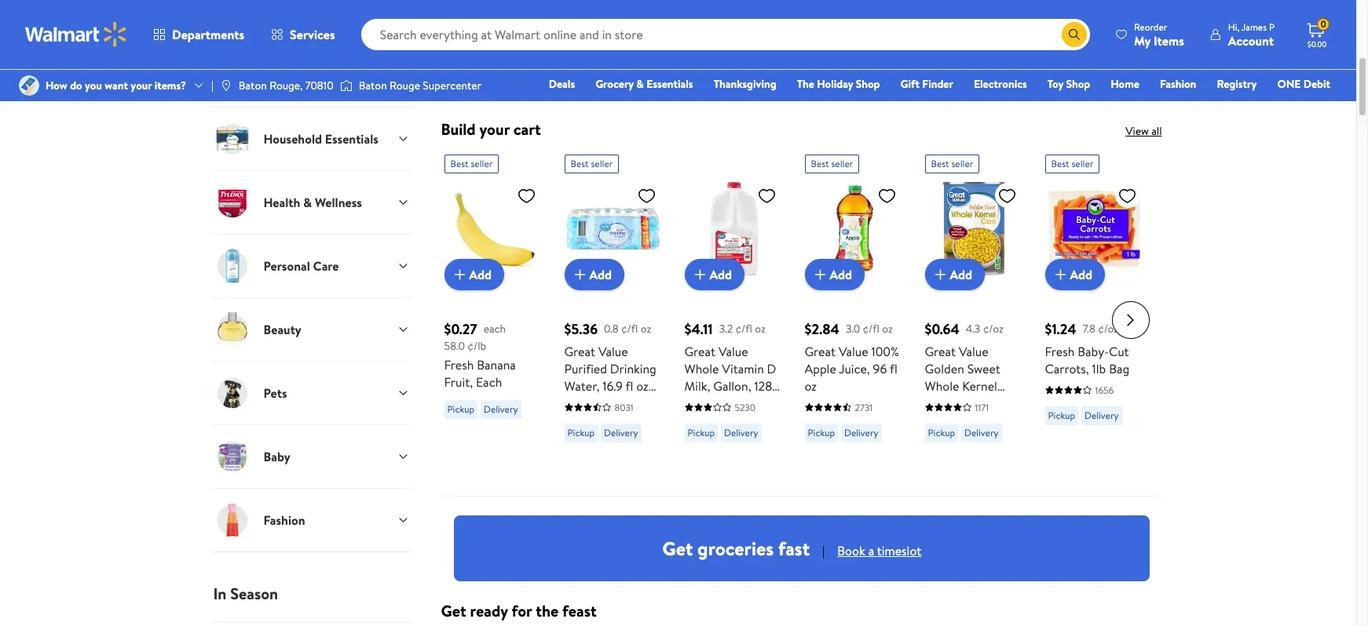 Task type: locate. For each thing, give the bounding box(es) containing it.
seller down the build your cart
[[471, 157, 493, 170]]

1 shop from the left
[[856, 76, 880, 92]]

$4.11 3.2 ¢/fl oz great value whole vitamin d milk, gallon, 128 fl oz
[[685, 320, 777, 412]]

3 seller from the left
[[832, 157, 854, 170]]

great value purified drinking water, 16.9 fl oz bottles, 40 count image
[[565, 180, 663, 278]]

add button up $5.36
[[565, 259, 625, 291]]

2 add from the left
[[590, 266, 612, 283]]

1 horizontal spatial &
[[637, 76, 644, 92]]

3 ¢/fl from the left
[[863, 321, 880, 337]]

1171
[[975, 401, 989, 415]]

oz right 15
[[973, 412, 985, 430]]

¢/fl
[[622, 321, 638, 337], [736, 321, 753, 337], [863, 321, 880, 337]]

6 product group from the left
[[1045, 148, 1144, 490]]

1 best seller from the left
[[451, 157, 493, 170]]

5 add from the left
[[950, 266, 973, 283]]

gift finder
[[901, 76, 954, 92]]

0 horizontal spatial add to cart image
[[571, 266, 590, 284]]

add up 0.8
[[590, 266, 612, 283]]

product group
[[444, 148, 543, 490], [565, 148, 663, 490], [685, 148, 783, 490], [805, 148, 903, 490], [925, 148, 1023, 490], [1045, 148, 1144, 490]]

banana
[[477, 357, 516, 374]]

4 best seller from the left
[[931, 157, 974, 170]]

1 baton from the left
[[239, 78, 267, 93]]

2 ¢/fl from the left
[[736, 321, 753, 337]]

7.8
[[1083, 321, 1096, 337]]

4 product group from the left
[[805, 148, 903, 490]]

0 horizontal spatial personal
[[264, 258, 310, 275]]

add to cart image up the $0.64
[[931, 266, 950, 284]]

3 product group from the left
[[685, 148, 783, 490]]

¢/fl right 3.0
[[863, 321, 880, 337]]

¢/oz inside $1.24 7.8 ¢/oz fresh baby-cut carrots, 1lb bag
[[1099, 321, 1119, 337]]

¢/fl inside "$5.36 0.8 ¢/fl oz great value purified drinking water, 16.9 fl oz bottles, 40 count"
[[622, 321, 638, 337]]

0.8
[[604, 321, 619, 337]]

4.3
[[966, 321, 981, 337]]

1 horizontal spatial essentials
[[647, 76, 694, 92]]

0 horizontal spatial household
[[264, 130, 322, 148]]

$0.27
[[444, 320, 477, 339]]

0 horizontal spatial your
[[131, 78, 152, 93]]

1 horizontal spatial add to cart image
[[811, 266, 830, 284]]

¢/fl right 3.2
[[736, 321, 753, 337]]

1 add button from the left
[[444, 259, 504, 291]]

0 horizontal spatial |
[[211, 78, 214, 93]]

fashion down the baby dropdown button
[[264, 512, 305, 529]]

beauty up pets
[[264, 321, 302, 338]]

fresh down 58.0
[[444, 357, 474, 374]]

2 horizontal spatial fl
[[890, 361, 898, 378]]

3 add from the left
[[710, 266, 732, 283]]

seller up the great value 100% apple juice, 96 fl oz image at top right
[[832, 157, 854, 170]]

2 best from the left
[[571, 157, 589, 170]]

best seller up great value purified drinking water, 16.9 fl oz bottles, 40 count image on the left of the page
[[571, 157, 613, 170]]

baby
[[1097, 63, 1123, 80], [264, 448, 290, 466]]

add to favorites list, great value purified drinking water, 16.9 fl oz bottles, 40 count image
[[638, 186, 656, 206]]

0 horizontal spatial baton
[[239, 78, 267, 93]]

delivery
[[484, 403, 518, 417], [1085, 409, 1119, 423], [604, 427, 638, 440], [724, 427, 759, 440], [845, 427, 879, 440], [965, 427, 999, 440]]

essentials down 70810
[[325, 130, 379, 148]]

1 ¢/oz from the left
[[983, 321, 1004, 337]]

fl for $5.36
[[626, 378, 634, 395]]

beauty right finder
[[968, 63, 1006, 80]]

best for $0.27
[[451, 157, 469, 170]]

pickup down "bottles,"
[[568, 427, 595, 440]]

baton left "rouge,"
[[239, 78, 267, 93]]

1 seller from the left
[[471, 157, 493, 170]]

¢/fl right 0.8
[[622, 321, 638, 337]]

1 product group from the left
[[444, 148, 543, 490]]

1 value from the left
[[599, 343, 628, 361]]

1 best from the left
[[451, 157, 469, 170]]

essentials right grocery on the left top of page
[[647, 76, 694, 92]]

seller for $1.24
[[1072, 157, 1094, 170]]

count
[[628, 395, 662, 412]]

0 horizontal spatial whole
[[685, 361, 719, 378]]

1 vertical spatial your
[[480, 119, 510, 140]]

add to cart image up the $0.27
[[451, 266, 469, 284]]

add to favorites list, fresh banana fruit, each image
[[517, 186, 536, 206]]

add button for fresh banana fruit, each "image"
[[444, 259, 504, 291]]

3 add button from the left
[[685, 259, 745, 291]]

0 horizontal spatial baby
[[264, 448, 290, 466]]

oz right 16.9
[[637, 378, 649, 395]]

value inside $0.64 4.3 ¢/oz great value golden sweet whole kernel corn, canned corn, 15 oz can
[[959, 343, 989, 361]]

delivery down 2731
[[845, 427, 879, 440]]

in
[[213, 584, 227, 605]]

1 corn, from the top
[[925, 395, 956, 412]]

best seller
[[451, 157, 493, 170], [571, 157, 613, 170], [811, 157, 854, 170], [931, 157, 974, 170], [1052, 157, 1094, 170]]

1 vertical spatial health
[[264, 194, 300, 211]]

add to cart image
[[571, 266, 590, 284], [811, 266, 830, 284], [1052, 266, 1071, 284]]

1 horizontal spatial fl
[[685, 395, 692, 412]]

0 horizontal spatial fl
[[626, 378, 634, 395]]

0 vertical spatial get
[[663, 536, 693, 563]]

whole left kernel
[[925, 378, 960, 395]]

1 vertical spatial baby
[[264, 448, 290, 466]]

¢/fl for $2.84
[[863, 321, 880, 337]]

& for wellness
[[732, 63, 740, 80]]

beauty link
[[935, 0, 1039, 81]]

0 vertical spatial beauty
[[968, 63, 1006, 80]]

add button for great value whole vitamin d milk, gallon, 128 fl oz image
[[685, 259, 745, 291]]

1 horizontal spatial baby
[[1097, 63, 1123, 80]]

great inside "$5.36 0.8 ¢/fl oz great value purified drinking water, 16.9 fl oz bottles, 40 count"
[[565, 343, 596, 361]]

drinking
[[610, 361, 657, 378]]

baton rouge supercenter
[[359, 78, 482, 93]]

best seller up the great value 100% apple juice, 96 fl oz image at top right
[[811, 157, 854, 170]]

delivery down the 1656
[[1085, 409, 1119, 423]]

household inside household essentials link
[[464, 63, 523, 80]]

product group containing $5.36
[[565, 148, 663, 490]]

| left book
[[823, 543, 825, 560]]

1 vertical spatial get
[[441, 601, 467, 622]]

0 horizontal spatial add to cart image
[[451, 266, 469, 284]]

1 horizontal spatial shop
[[1067, 76, 1091, 92]]

best for $1.24
[[1052, 157, 1070, 170]]

household down "rouge,"
[[264, 130, 322, 148]]

4 value from the left
[[959, 343, 989, 361]]

100%
[[872, 343, 900, 361]]

health & wellness
[[692, 63, 788, 80]]

household essentials
[[464, 63, 523, 99]]

4 add from the left
[[830, 266, 853, 283]]

¢/oz for $1.24
[[1099, 321, 1119, 337]]

pickup
[[447, 403, 475, 417], [1049, 409, 1076, 423], [568, 427, 595, 440], [688, 427, 715, 440], [808, 427, 835, 440], [928, 427, 955, 440]]

fruit,
[[444, 374, 473, 392]]

$0.64 4.3 ¢/oz great value golden sweet whole kernel corn, canned corn, 15 oz can
[[925, 320, 1009, 430]]

| right the items?
[[211, 78, 214, 93]]

season
[[230, 584, 278, 605]]

2 add button from the left
[[565, 259, 625, 291]]

great down the $0.64
[[925, 343, 956, 361]]

value down 0.8
[[599, 343, 628, 361]]

1 horizontal spatial ¢/oz
[[1099, 321, 1119, 337]]

fl inside "$5.36 0.8 ¢/fl oz great value purified drinking water, 16.9 fl oz bottles, 40 count"
[[626, 378, 634, 395]]

gift finder link
[[894, 75, 961, 93]]

add to favorites list, great value whole vitamin d milk, gallon, 128 fl oz image
[[758, 186, 777, 206]]

baby down pets
[[264, 448, 290, 466]]

seller up great value purified drinking water, 16.9 fl oz bottles, 40 count image on the left of the page
[[591, 157, 613, 170]]

¢/fl inside $2.84 3.0 ¢/fl oz great value 100% apple juice, 96 fl oz
[[863, 321, 880, 337]]

1 vertical spatial fashion
[[264, 512, 305, 529]]

home
[[1111, 76, 1140, 92]]

add to cart image
[[451, 266, 469, 284], [691, 266, 710, 284], [931, 266, 950, 284]]

$0.64
[[925, 320, 960, 339]]

great inside $0.64 4.3 ¢/oz great value golden sweet whole kernel corn, canned corn, 15 oz can
[[925, 343, 956, 361]]

3 value from the left
[[839, 343, 869, 361]]

¢/fl for $4.11
[[736, 321, 753, 337]]

seller
[[471, 157, 493, 170], [591, 157, 613, 170], [832, 157, 854, 170], [952, 157, 974, 170], [1072, 157, 1094, 170]]

0 horizontal spatial shop
[[856, 76, 880, 92]]

0 horizontal spatial health
[[264, 194, 300, 211]]

oz left gallon,
[[695, 395, 708, 412]]

reorder my items
[[1134, 20, 1185, 49]]

5 product group from the left
[[925, 148, 1023, 490]]

0 horizontal spatial get
[[441, 601, 467, 622]]

add for the great value 100% apple juice, 96 fl oz image at top right
[[830, 266, 853, 283]]

baby inside dropdown button
[[264, 448, 290, 466]]

1 horizontal spatial whole
[[925, 378, 960, 395]]

items?
[[155, 78, 186, 93]]

baton
[[239, 78, 267, 93], [359, 78, 387, 93]]

add button up 7.8
[[1045, 259, 1106, 291]]

0 horizontal spatial fashion
[[264, 512, 305, 529]]

household for household essentials
[[264, 130, 322, 148]]

add up 7.8
[[1071, 266, 1093, 283]]

toy shop link
[[1041, 75, 1098, 93]]

value inside "$5.36 0.8 ¢/fl oz great value purified drinking water, 16.9 fl oz bottles, 40 count"
[[599, 343, 628, 361]]

rouge,
[[270, 78, 303, 93]]

5 best seller from the left
[[1052, 157, 1094, 170]]

¢/oz inside $0.64 4.3 ¢/oz great value golden sweet whole kernel corn, canned corn, 15 oz can
[[983, 321, 1004, 337]]

your right want
[[131, 78, 152, 93]]

0 $0.00
[[1308, 17, 1327, 49]]

1 horizontal spatial ¢/fl
[[736, 321, 753, 337]]

do
[[70, 78, 82, 93]]

product group containing $2.84
[[805, 148, 903, 490]]

add to favorites list, great value 100% apple juice, 96 fl oz image
[[878, 186, 897, 206]]

d
[[767, 361, 777, 378]]

1 horizontal spatial fashion
[[1160, 76, 1197, 92]]

¢/fl for $5.36
[[622, 321, 638, 337]]

1 horizontal spatial |
[[823, 543, 825, 560]]

value down 3.2
[[719, 343, 749, 361]]

kernel
[[963, 378, 998, 395]]

value down 3.0
[[839, 343, 869, 361]]

each
[[476, 374, 502, 392]]

add to favorites list, fresh baby-cut carrots, 1lb bag image
[[1118, 186, 1137, 206]]

2 add to cart image from the left
[[811, 266, 830, 284]]

1 horizontal spatial fresh
[[1045, 343, 1075, 361]]

1 horizontal spatial personal
[[580, 63, 627, 80]]

whole down $4.11 at the right of page
[[685, 361, 719, 378]]

electronics link
[[967, 75, 1035, 93]]

 image left how
[[19, 75, 39, 96]]

best seller up fresh baby-cut carrots, 1lb bag image
[[1052, 157, 1094, 170]]

¢/fl inside $4.11 3.2 ¢/fl oz great value whole vitamin d milk, gallon, 128 fl oz
[[736, 321, 753, 337]]

¢/oz right 7.8
[[1099, 321, 1119, 337]]

58.0
[[444, 339, 465, 354]]

add for great value whole vitamin d milk, gallon, 128 fl oz image
[[710, 266, 732, 283]]

gift
[[901, 76, 920, 92]]

great inside $2.84 3.0 ¢/fl oz great value 100% apple juice, 96 fl oz
[[805, 343, 836, 361]]

3 add to cart image from the left
[[1052, 266, 1071, 284]]

2 horizontal spatial add to cart image
[[931, 266, 950, 284]]

0 vertical spatial |
[[211, 78, 214, 93]]

0 vertical spatial health
[[692, 63, 729, 80]]

add to cart image for $0.27
[[451, 266, 469, 284]]

water,
[[565, 378, 600, 395]]

best down build
[[451, 157, 469, 170]]

6 add button from the left
[[1045, 259, 1106, 291]]

fresh baby-cut carrots, 1lb bag image
[[1045, 180, 1144, 278]]

get left groceries
[[663, 536, 693, 563]]

household essentials button
[[213, 107, 410, 170]]

add button up the $0.64
[[925, 259, 985, 291]]

pet
[[831, 63, 850, 80]]

5 add button from the left
[[925, 259, 985, 291]]

5 seller from the left
[[1072, 157, 1094, 170]]

the holiday shop
[[797, 76, 880, 92]]

5 best from the left
[[1052, 157, 1070, 170]]

0 vertical spatial personal
[[580, 63, 627, 80]]

add for fresh baby-cut carrots, 1lb bag image
[[1071, 266, 1093, 283]]

2 horizontal spatial ¢/fl
[[863, 321, 880, 337]]

oz right d
[[805, 378, 817, 395]]

health down search search field
[[692, 63, 729, 80]]

fl
[[890, 361, 898, 378], [626, 378, 634, 395], [685, 395, 692, 412]]

pickup down apple
[[808, 427, 835, 440]]

shop right the toy
[[1067, 76, 1091, 92]]

juice,
[[839, 361, 870, 378]]

0 horizontal spatial  image
[[19, 75, 39, 96]]

household
[[464, 63, 523, 80], [264, 130, 322, 148]]

personal inside dropdown button
[[264, 258, 310, 275]]

best up great value golden sweet whole kernel corn, canned corn, 15 oz can image
[[931, 157, 950, 170]]

& for wellness
[[303, 194, 312, 211]]

 image right 70810
[[340, 78, 353, 93]]

0 horizontal spatial ¢/oz
[[983, 321, 1004, 337]]

fl right 96
[[890, 361, 898, 378]]

3 add to cart image from the left
[[931, 266, 950, 284]]

account
[[1229, 32, 1274, 49]]

household up essentials
[[464, 63, 523, 80]]

add up 4.3
[[950, 266, 973, 283]]

each
[[484, 321, 506, 337]]

pet supplies link
[[811, 0, 916, 81]]

fl right 16.9
[[626, 378, 634, 395]]

add for great value golden sweet whole kernel corn, canned corn, 15 oz can image
[[950, 266, 973, 283]]

3.2
[[719, 321, 733, 337]]

$4.11
[[685, 320, 713, 339]]

best for $5.36
[[571, 157, 589, 170]]

beauty inside dropdown button
[[264, 321, 302, 338]]

baby right toy shop at the top
[[1097, 63, 1123, 80]]

baton left rouge
[[359, 78, 387, 93]]

add to cart image up $1.24
[[1052, 266, 1071, 284]]

fresh down $1.24
[[1045, 343, 1075, 361]]

0 vertical spatial baby
[[1097, 63, 1123, 80]]

value inside $4.11 3.2 ¢/fl oz great value whole vitamin d milk, gallon, 128 fl oz
[[719, 343, 749, 361]]

$5.36 0.8 ¢/fl oz great value purified drinking water, 16.9 fl oz bottles, 40 count
[[565, 320, 662, 412]]

best up fresh baby-cut carrots, 1lb bag image
[[1052, 157, 1070, 170]]

product group containing $0.27
[[444, 148, 543, 490]]

book a timeslot link
[[838, 543, 922, 562]]

book a timeslot
[[838, 543, 922, 560]]

0 vertical spatial household
[[464, 63, 523, 80]]

2 product group from the left
[[565, 148, 663, 490]]

best seller down build
[[451, 157, 493, 170]]

health left wellness
[[264, 194, 300, 211]]

walmart image
[[25, 22, 127, 47]]

thanksgiving
[[714, 76, 777, 92]]

value inside $2.84 3.0 ¢/fl oz great value 100% apple juice, 96 fl oz
[[839, 343, 869, 361]]

2 horizontal spatial add to cart image
[[1052, 266, 1071, 284]]

1 horizontal spatial baton
[[359, 78, 387, 93]]

can
[[988, 412, 1009, 430]]

value down 4.3
[[959, 343, 989, 361]]

add to cart image for $1.24
[[1052, 266, 1071, 284]]

16.9
[[603, 378, 623, 395]]

add to cart image up $5.36
[[571, 266, 590, 284]]

1 horizontal spatial get
[[663, 536, 693, 563]]

1 ¢/fl from the left
[[622, 321, 638, 337]]

add button up the $0.27
[[444, 259, 504, 291]]

baby button
[[213, 425, 410, 489]]

add button up $2.84
[[805, 259, 865, 291]]

your left the cart
[[480, 119, 510, 140]]

2 value from the left
[[719, 343, 749, 361]]

search icon image
[[1068, 28, 1081, 41]]

build
[[441, 119, 476, 140]]

health inside dropdown button
[[264, 194, 300, 211]]

essentials inside dropdown button
[[325, 130, 379, 148]]

2 best seller from the left
[[571, 157, 613, 170]]

add to cart image up $2.84
[[811, 266, 830, 284]]

0 horizontal spatial ¢/fl
[[622, 321, 638, 337]]

add up 3.2
[[710, 266, 732, 283]]

the
[[797, 76, 815, 92]]

2 ¢/oz from the left
[[1099, 321, 1119, 337]]

grocery & essentials
[[596, 76, 694, 92]]

household inside household essentials dropdown button
[[264, 130, 322, 148]]

0 vertical spatial fashion
[[1160, 76, 1197, 92]]

great down $2.84
[[805, 343, 836, 361]]

0 horizontal spatial beauty
[[264, 321, 302, 338]]

6 add from the left
[[1071, 266, 1093, 283]]

best seller up great value golden sweet whole kernel corn, canned corn, 15 oz can image
[[931, 157, 974, 170]]

40
[[610, 395, 625, 412]]

shop right pet
[[856, 76, 880, 92]]

1 horizontal spatial your
[[480, 119, 510, 140]]

 image
[[220, 79, 232, 92]]

fl inside $4.11 3.2 ¢/fl oz great value whole vitamin d milk, gallon, 128 fl oz
[[685, 395, 692, 412]]

personal care
[[580, 63, 653, 80]]

vitamin
[[722, 361, 764, 378]]

list
[[432, 0, 1172, 100]]

2 baton from the left
[[359, 78, 387, 93]]

fl inside $2.84 3.0 ¢/fl oz great value 100% apple juice, 96 fl oz
[[890, 361, 898, 378]]

health & wellness link
[[688, 0, 792, 81]]

1 vertical spatial beauty
[[264, 321, 302, 338]]

add up 3.0
[[830, 266, 853, 283]]

timeslot
[[877, 543, 922, 560]]

¢/oz right 4.3
[[983, 321, 1004, 337]]

1 vertical spatial household
[[264, 130, 322, 148]]

1 horizontal spatial beauty
[[968, 63, 1006, 80]]

add button up 3.2
[[685, 259, 745, 291]]

whole
[[685, 361, 719, 378], [925, 378, 960, 395]]

4 add button from the left
[[805, 259, 865, 291]]

baton for baton rouge supercenter
[[359, 78, 387, 93]]

personal for personal care
[[580, 63, 627, 80]]

1 vertical spatial essentials
[[325, 130, 379, 148]]

seller up great value golden sweet whole kernel corn, canned corn, 15 oz can image
[[952, 157, 974, 170]]

get
[[663, 536, 693, 563], [441, 601, 467, 622]]

seller up fresh baby-cut carrots, 1lb bag image
[[1072, 157, 1094, 170]]

2 horizontal spatial &
[[732, 63, 740, 80]]

1 horizontal spatial add to cart image
[[691, 266, 710, 284]]

 image
[[19, 75, 39, 96], [340, 78, 353, 93]]

1 add to cart image from the left
[[571, 266, 590, 284]]

add to cart image up $4.11 at the right of page
[[691, 266, 710, 284]]

1 horizontal spatial household
[[464, 63, 523, 80]]

all
[[1152, 123, 1162, 139]]

1 great from the left
[[565, 343, 596, 361]]

add up each
[[469, 266, 492, 283]]

2 great from the left
[[685, 343, 716, 361]]

 image for how
[[19, 75, 39, 96]]

0 horizontal spatial &
[[303, 194, 312, 211]]

great for $4.11
[[685, 343, 716, 361]]

¢/lb
[[468, 339, 486, 354]]

delivery down 1171
[[965, 427, 999, 440]]

fl right 'count'
[[685, 395, 692, 412]]

fast
[[779, 536, 810, 563]]

4 great from the left
[[925, 343, 956, 361]]

great inside $4.11 3.2 ¢/fl oz great value whole vitamin d milk, gallon, 128 fl oz
[[685, 343, 716, 361]]

product group containing $0.64
[[925, 148, 1023, 490]]

1 add to cart image from the left
[[451, 266, 469, 284]]

1 add from the left
[[469, 266, 492, 283]]

best up great value purified drinking water, 16.9 fl oz bottles, 40 count image on the left of the page
[[571, 157, 589, 170]]

great down $5.36
[[565, 343, 596, 361]]

health & wellness button
[[213, 170, 410, 234]]

baby link
[[1058, 0, 1162, 81]]

best up the great value 100% apple juice, 96 fl oz image at top right
[[811, 157, 829, 170]]

great down $4.11 at the right of page
[[685, 343, 716, 361]]

1 horizontal spatial  image
[[340, 78, 353, 93]]

& inside dropdown button
[[303, 194, 312, 211]]

0 horizontal spatial essentials
[[325, 130, 379, 148]]

2 seller from the left
[[591, 157, 613, 170]]

get left ready
[[441, 601, 467, 622]]

fashion down items
[[1160, 76, 1197, 92]]

0 horizontal spatial fresh
[[444, 357, 474, 374]]

list containing household essentials
[[432, 0, 1172, 100]]

1 horizontal spatial health
[[692, 63, 729, 80]]

pets button
[[213, 361, 410, 425]]

3 great from the left
[[805, 343, 836, 361]]

1 vertical spatial personal
[[264, 258, 310, 275]]

add button for fresh baby-cut carrots, 1lb bag image
[[1045, 259, 1106, 291]]



Task type: vqa. For each thing, say whether or not it's contained in the screenshot.
whole in $4.11 3.2 ¢/fl oz Great Value Whole Vitamin D Milk, Gallon, 128 fl oz
yes



Task type: describe. For each thing, give the bounding box(es) containing it.
grocery & essentials link
[[589, 75, 701, 93]]

fashion inside dropdown button
[[264, 512, 305, 529]]

my
[[1134, 32, 1151, 49]]

value for $2.84
[[839, 343, 869, 361]]

product group containing $1.24
[[1045, 148, 1144, 490]]

8031
[[615, 401, 634, 415]]

2 shop from the left
[[1067, 76, 1091, 92]]

bottles,
[[565, 395, 607, 412]]

15
[[959, 412, 970, 430]]

3 best seller from the left
[[811, 157, 854, 170]]

$1.24 7.8 ¢/oz fresh baby-cut carrots, 1lb bag
[[1045, 320, 1130, 378]]

beauty button
[[213, 298, 410, 361]]

p
[[1270, 20, 1275, 33]]

oz up "100%"
[[883, 321, 893, 337]]

registry link
[[1210, 75, 1265, 93]]

household essentials
[[264, 130, 379, 148]]

deals link
[[542, 75, 582, 93]]

a
[[869, 543, 875, 560]]

$1.24
[[1045, 320, 1077, 339]]

pickup down "milk," at the bottom of the page
[[688, 427, 715, 440]]

seller for $5.36
[[591, 157, 613, 170]]

want
[[105, 78, 128, 93]]

delivery down 5230
[[724, 427, 759, 440]]

walmart+
[[1284, 98, 1331, 114]]

feast
[[563, 601, 597, 622]]

product group containing $4.11
[[685, 148, 783, 490]]

golden
[[925, 361, 965, 378]]

Search search field
[[361, 19, 1090, 50]]

oz right 3.2
[[755, 321, 766, 337]]

shop inside "link"
[[856, 76, 880, 92]]

add for great value purified drinking water, 16.9 fl oz bottles, 40 count image on the left of the page
[[590, 266, 612, 283]]

fresh banana fruit, each image
[[444, 180, 543, 278]]

beauty for beauty dropdown button
[[264, 321, 302, 338]]

delivery down each
[[484, 403, 518, 417]]

fresh inside $1.24 7.8 ¢/oz fresh baby-cut carrots, 1lb bag
[[1045, 343, 1075, 361]]

hi,
[[1229, 20, 1240, 33]]

oz right 0.8
[[641, 321, 652, 337]]

finder
[[923, 76, 954, 92]]

pickup left 15
[[928, 427, 955, 440]]

2 add to cart image from the left
[[691, 266, 710, 284]]

delivery down the 8031 at the bottom of the page
[[604, 427, 638, 440]]

health & wellness
[[264, 194, 362, 211]]

4 seller from the left
[[952, 157, 974, 170]]

care
[[630, 63, 653, 80]]

wellness
[[743, 63, 788, 80]]

oz inside $0.64 4.3 ¢/oz great value golden sweet whole kernel corn, canned corn, 15 oz can
[[973, 412, 985, 430]]

next slide for product carousel list image
[[1112, 302, 1150, 340]]

bag
[[1110, 361, 1130, 378]]

add for fresh banana fruit, each "image"
[[469, 266, 492, 283]]

value for $5.36
[[599, 343, 628, 361]]

how
[[46, 78, 67, 93]]

great value whole vitamin d milk, gallon, 128 fl oz image
[[685, 180, 783, 278]]

walmart+ link
[[1277, 97, 1338, 115]]

get for get ready for the feast
[[441, 601, 467, 622]]

128
[[755, 378, 772, 395]]

services button
[[258, 16, 349, 53]]

rouge
[[390, 78, 420, 93]]

seller for $0.27
[[471, 157, 493, 170]]

add to favorites list, great value golden sweet whole kernel corn, canned corn, 15 oz can image
[[998, 186, 1017, 206]]

great value 100% apple juice, 96 fl oz image
[[805, 180, 903, 278]]

2731
[[855, 401, 873, 415]]

baton for baton rouge, 70810
[[239, 78, 267, 93]]

thanksgiving link
[[707, 75, 784, 93]]

add button for great value golden sweet whole kernel corn, canned corn, 15 oz can image
[[925, 259, 985, 291]]

 image for baton
[[340, 78, 353, 93]]

ready
[[470, 601, 508, 622]]

supercenter
[[423, 78, 482, 93]]

holiday
[[817, 76, 854, 92]]

great for $2.84
[[805, 343, 836, 361]]

whole inside $0.64 4.3 ¢/oz great value golden sweet whole kernel corn, canned corn, 15 oz can
[[925, 378, 960, 395]]

pickup down the fruit,
[[447, 403, 475, 417]]

& for essentials
[[637, 76, 644, 92]]

health for health & wellness
[[264, 194, 300, 211]]

1 vertical spatial |
[[823, 543, 825, 560]]

pets
[[264, 385, 287, 402]]

deals
[[549, 76, 575, 92]]

toy
[[1048, 76, 1064, 92]]

whole inside $4.11 3.2 ¢/fl oz great value whole vitamin d milk, gallon, 128 fl oz
[[685, 361, 719, 378]]

supplies
[[853, 63, 896, 80]]

sweet
[[968, 361, 1001, 378]]

3.0
[[846, 321, 860, 337]]

health for health & wellness
[[692, 63, 729, 80]]

personal for personal care
[[264, 258, 310, 275]]

fashion button
[[213, 489, 410, 552]]

96
[[873, 361, 887, 378]]

3 best from the left
[[811, 157, 829, 170]]

one debit walmart+
[[1278, 76, 1331, 114]]

how do you want your items?
[[46, 78, 186, 93]]

you
[[85, 78, 102, 93]]

Walmart Site-Wide search field
[[361, 19, 1090, 50]]

1lb
[[1093, 361, 1107, 378]]

personal care button
[[213, 234, 410, 298]]

build your cart
[[441, 119, 541, 140]]

4 best from the left
[[931, 157, 950, 170]]

care
[[313, 258, 339, 275]]

book
[[838, 543, 866, 560]]

baby for the baby link in the right top of the page
[[1097, 63, 1123, 80]]

add button for the great value 100% apple juice, 96 fl oz image at top right
[[805, 259, 865, 291]]

purified
[[565, 361, 607, 378]]

value for $4.11
[[719, 343, 749, 361]]

household for household essentials
[[464, 63, 523, 80]]

best seller for $1.24
[[1052, 157, 1094, 170]]

$2.84
[[805, 320, 840, 339]]

personal care link
[[565, 0, 669, 81]]

1656
[[1096, 384, 1114, 398]]

add to cart image for $5.36
[[571, 266, 590, 284]]

best seller for $5.36
[[571, 157, 613, 170]]

toy shop
[[1048, 76, 1091, 92]]

the
[[536, 601, 559, 622]]

personal care
[[264, 258, 339, 275]]

fresh inside $0.27 each 58.0 ¢/lb fresh banana fruit, each
[[444, 357, 474, 374]]

electronics
[[974, 76, 1028, 92]]

baby for the baby dropdown button
[[264, 448, 290, 466]]

essentials
[[468, 82, 519, 99]]

add button for great value purified drinking water, 16.9 fl oz bottles, 40 count image on the left of the page
[[565, 259, 625, 291]]

$0.00
[[1308, 38, 1327, 49]]

services
[[290, 26, 335, 43]]

70810
[[306, 78, 334, 93]]

beauty for beauty link
[[968, 63, 1006, 80]]

pickup down carrots,
[[1049, 409, 1076, 423]]

pet supplies
[[831, 63, 896, 80]]

0 vertical spatial your
[[131, 78, 152, 93]]

add to cart image for $0.64
[[931, 266, 950, 284]]

best seller for $0.27
[[451, 157, 493, 170]]

0 vertical spatial essentials
[[647, 76, 694, 92]]

hi, james p account
[[1229, 20, 1275, 49]]

baby-
[[1078, 343, 1109, 361]]

2 corn, from the top
[[925, 412, 956, 430]]

cart
[[514, 119, 541, 140]]

milk,
[[685, 378, 711, 395]]

reorder
[[1134, 20, 1168, 33]]

get for get groceries fast
[[663, 536, 693, 563]]

clear search field text image
[[1043, 28, 1056, 41]]

fl for $2.84
[[890, 361, 898, 378]]

get groceries fast
[[663, 536, 810, 563]]

$2.84 3.0 ¢/fl oz great value 100% apple juice, 96 fl oz
[[805, 320, 900, 395]]

great value golden sweet whole kernel corn, canned corn, 15 oz can image
[[925, 180, 1023, 278]]

debit
[[1304, 76, 1331, 92]]

carrots,
[[1045, 361, 1090, 378]]

view all
[[1126, 123, 1162, 139]]

great for $5.36
[[565, 343, 596, 361]]

¢/oz for $0.64
[[983, 321, 1004, 337]]



